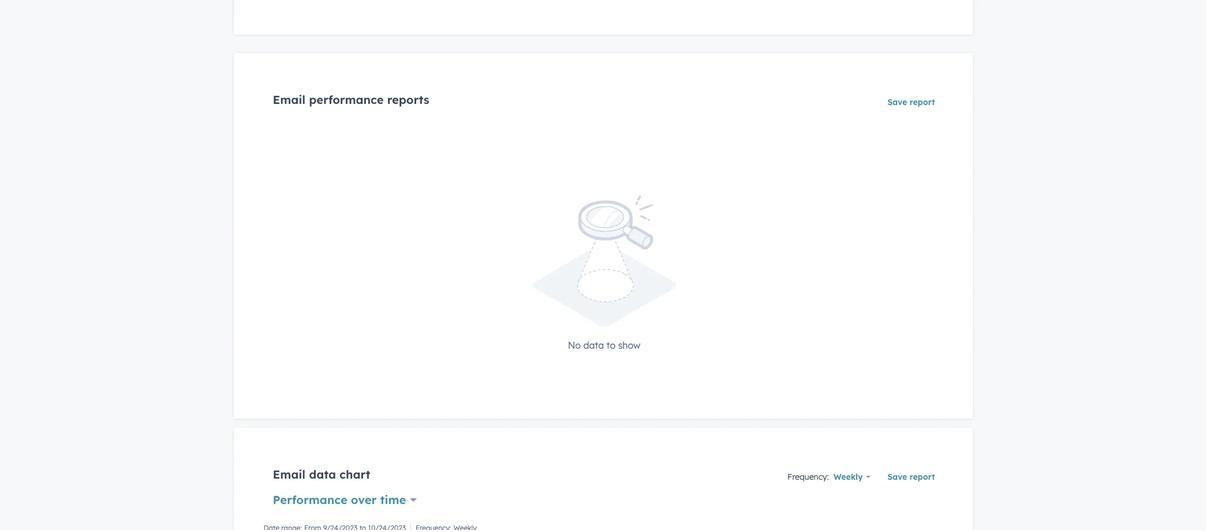 Task type: describe. For each thing, give the bounding box(es) containing it.
1 save report from the top
[[888, 97, 935, 107]]

2 save report button from the top
[[880, 467, 936, 487]]

time
[[380, 493, 406, 507]]

2 save from the top
[[888, 472, 908, 482]]

email data chart
[[273, 467, 371, 482]]

frequency:
[[788, 472, 829, 482]]

email performance reports
[[273, 92, 430, 107]]

performance
[[309, 92, 384, 107]]

performance
[[273, 493, 348, 507]]

1 report from the top
[[910, 97, 935, 107]]

over
[[351, 493, 377, 507]]

email for email performance reports
[[273, 92, 306, 107]]

show
[[618, 340, 641, 351]]



Task type: locate. For each thing, give the bounding box(es) containing it.
0 horizontal spatial data
[[309, 467, 336, 482]]

2 report from the top
[[910, 472, 935, 482]]

0 vertical spatial email
[[273, 92, 306, 107]]

save report
[[888, 97, 935, 107], [888, 472, 935, 482]]

1 vertical spatial save report button
[[880, 467, 936, 487]]

weekly button
[[829, 469, 876, 485]]

0 vertical spatial data
[[584, 340, 604, 351]]

email for email data chart
[[273, 467, 306, 482]]

0 vertical spatial save report button
[[880, 92, 936, 113]]

1 vertical spatial save
[[888, 472, 908, 482]]

1 email from the top
[[273, 92, 306, 107]]

save report button
[[880, 92, 936, 113], [880, 467, 936, 487]]

email left performance
[[273, 92, 306, 107]]

performance over time button
[[273, 492, 417, 508]]

no data to show
[[568, 340, 641, 351]]

data
[[584, 340, 604, 351], [309, 467, 336, 482]]

no
[[568, 340, 581, 351]]

email up performance
[[273, 467, 306, 482]]

to
[[607, 340, 616, 351]]

data up performance
[[309, 467, 336, 482]]

data left to
[[584, 340, 604, 351]]

performance over time
[[273, 493, 406, 507]]

1 vertical spatial save report
[[888, 472, 935, 482]]

email
[[273, 92, 306, 107], [273, 467, 306, 482]]

save
[[888, 97, 908, 107], [888, 472, 908, 482]]

data for no
[[584, 340, 604, 351]]

data for email
[[309, 467, 336, 482]]

1 vertical spatial report
[[910, 472, 935, 482]]

1 save report button from the top
[[880, 92, 936, 113]]

1 horizontal spatial data
[[584, 340, 604, 351]]

2 email from the top
[[273, 467, 306, 482]]

1 vertical spatial data
[[309, 467, 336, 482]]

weekly
[[834, 472, 863, 482]]

2 save report from the top
[[888, 472, 935, 482]]

0 vertical spatial save report
[[888, 97, 935, 107]]

1 save from the top
[[888, 97, 908, 107]]

1 vertical spatial email
[[273, 467, 306, 482]]

reports
[[387, 92, 430, 107]]

0 vertical spatial save
[[888, 97, 908, 107]]

chart
[[340, 467, 371, 482]]

0 vertical spatial report
[[910, 97, 935, 107]]

report
[[910, 97, 935, 107], [910, 472, 935, 482]]



Task type: vqa. For each thing, say whether or not it's contained in the screenshot.
first email from the bottom of the page
yes



